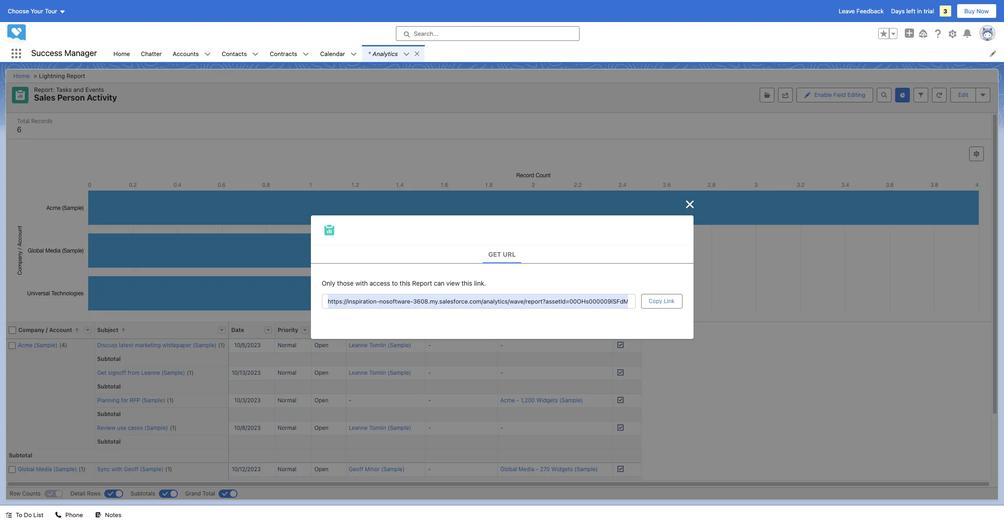 Task type: locate. For each thing, give the bounding box(es) containing it.
text default image left the '*' on the top left of the page
[[351, 51, 357, 57]]

* analytics
[[368, 50, 398, 57]]

list
[[108, 45, 1004, 62]]

success manager
[[31, 48, 97, 58]]

search...
[[414, 30, 438, 37]]

2 horizontal spatial text default image
[[414, 50, 420, 57]]

text default image inside accounts list item
[[204, 51, 211, 57]]

0 horizontal spatial text default image
[[204, 51, 211, 57]]

text default image for accounts
[[204, 51, 211, 57]]

buy now
[[964, 7, 989, 15]]

1 horizontal spatial text default image
[[403, 51, 410, 57]]

list item
[[363, 45, 425, 62]]

text default image inside notes button
[[95, 512, 101, 518]]

contracts
[[270, 50, 297, 57]]

text default image right analytics on the left
[[403, 51, 410, 57]]

your
[[31, 7, 43, 15]]

phone
[[65, 511, 83, 519]]

accounts link
[[167, 45, 204, 62]]

feedback
[[857, 7, 884, 15]]

days left in trial
[[891, 7, 934, 15]]

choose your tour
[[8, 7, 57, 15]]

group
[[878, 28, 898, 39]]

text default image
[[414, 50, 420, 57], [204, 51, 211, 57], [403, 51, 410, 57]]

choose
[[8, 7, 29, 15]]

3
[[943, 7, 947, 15]]

accounts list item
[[167, 45, 216, 62]]

accounts
[[173, 50, 199, 57]]

choose your tour button
[[7, 4, 66, 18]]

notes
[[105, 511, 121, 519]]

text default image
[[252, 51, 259, 57], [303, 51, 309, 57], [351, 51, 357, 57], [6, 512, 12, 518], [55, 512, 62, 518], [95, 512, 101, 518]]

contracts link
[[264, 45, 303, 62]]

buy
[[964, 7, 975, 15]]

contracts list item
[[264, 45, 315, 62]]

text default image right contracts
[[303, 51, 309, 57]]

leave feedback link
[[839, 7, 884, 15]]

home link
[[108, 45, 135, 62]]

text default image down search...
[[414, 50, 420, 57]]

calendar list item
[[315, 45, 363, 62]]

text default image left to
[[6, 512, 12, 518]]

text default image left notes
[[95, 512, 101, 518]]

leave feedback
[[839, 7, 884, 15]]

text default image right contacts
[[252, 51, 259, 57]]

in
[[917, 7, 922, 15]]

chatter
[[141, 50, 162, 57]]

buy now button
[[957, 4, 997, 18]]

text default image left phone
[[55, 512, 62, 518]]

text default image right accounts on the top left of the page
[[204, 51, 211, 57]]

contacts list item
[[216, 45, 264, 62]]



Task type: describe. For each thing, give the bounding box(es) containing it.
list containing home
[[108, 45, 1004, 62]]

*
[[368, 50, 371, 57]]

analytics
[[373, 50, 398, 57]]

home
[[113, 50, 130, 57]]

list item containing *
[[363, 45, 425, 62]]

text default image inside contacts list item
[[252, 51, 259, 57]]

to do list button
[[0, 506, 49, 524]]

to
[[16, 511, 22, 519]]

to do list
[[16, 511, 43, 519]]

text default image inside to do list 'button'
[[6, 512, 12, 518]]

text default image for *
[[403, 51, 410, 57]]

leave
[[839, 7, 855, 15]]

calendar
[[320, 50, 345, 57]]

now
[[977, 7, 989, 15]]

notes button
[[89, 506, 127, 524]]

text default image inside calendar list item
[[351, 51, 357, 57]]

manager
[[64, 48, 97, 58]]

chatter link
[[135, 45, 167, 62]]

contacts
[[222, 50, 247, 57]]

text default image inside phone button
[[55, 512, 62, 518]]

contacts link
[[216, 45, 252, 62]]

text default image inside the contracts list item
[[303, 51, 309, 57]]

left
[[906, 7, 916, 15]]

search... button
[[396, 26, 580, 41]]

tour
[[45, 7, 57, 15]]

do
[[24, 511, 32, 519]]

success
[[31, 48, 62, 58]]

list
[[33, 511, 43, 519]]

trial
[[924, 7, 934, 15]]

calendar link
[[315, 45, 351, 62]]

phone button
[[50, 506, 88, 524]]

days
[[891, 7, 905, 15]]



Task type: vqa. For each thing, say whether or not it's contained in the screenshot.
on
no



